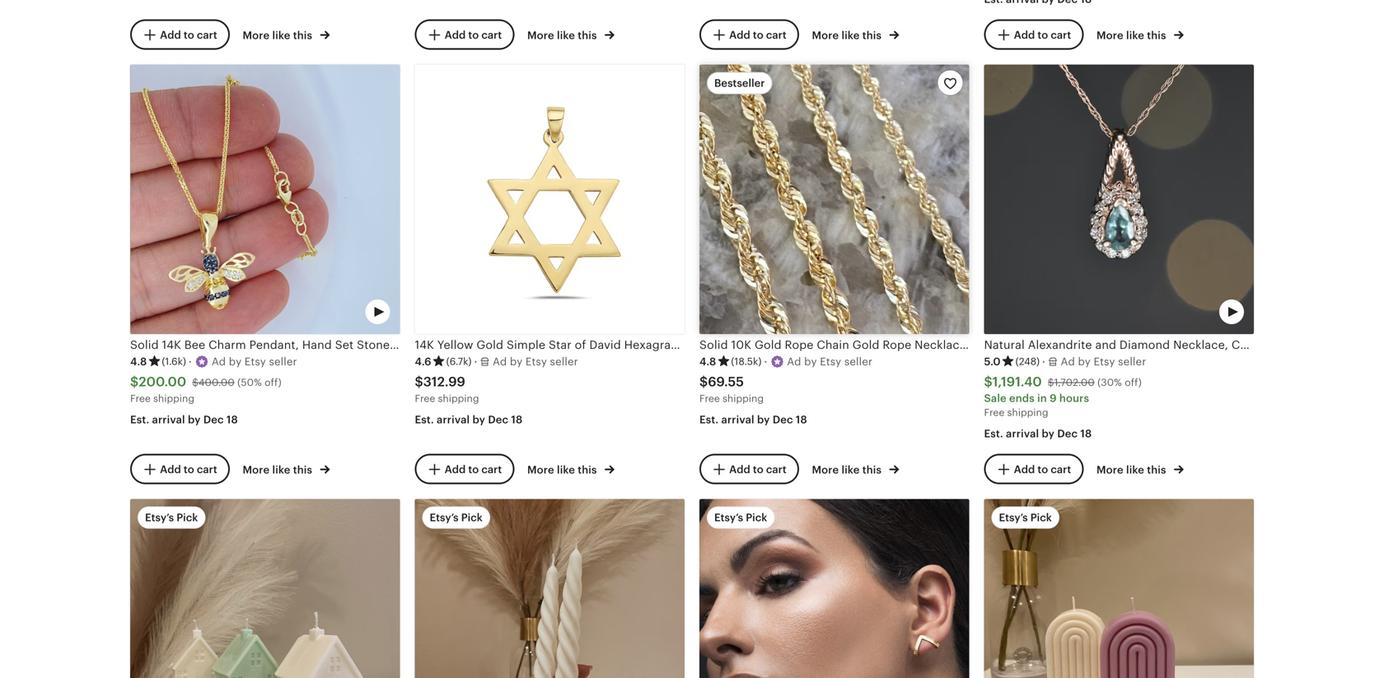 Task type: locate. For each thing, give the bounding box(es) containing it.
4 etsy's from the left
[[999, 512, 1028, 524]]

$ up sale
[[984, 375, 993, 390]]

off) inside the $ 1,191.40 $ 1,702.00 (30% off) sale ends in 9 hours free shipping
[[1125, 377, 1142, 388]]

2 etsy's from the left
[[430, 512, 459, 524]]

0 horizontal spatial off)
[[265, 377, 282, 388]]

(18.5k)
[[731, 356, 762, 367]]

3 etsy's pick from the left
[[714, 512, 767, 524]]

arrival down the 200.00
[[152, 414, 185, 427]]

shipping down 312.99
[[438, 394, 479, 405]]

$ for 1,191.40
[[984, 375, 993, 390]]

off) right (30% in the right bottom of the page
[[1125, 377, 1142, 388]]

(6.7k)
[[446, 356, 472, 367]]

1 horizontal spatial 4.8
[[700, 356, 716, 368]]

pick for house cabin candle 'image'
[[177, 512, 198, 524]]

pendant
[[685, 339, 731, 352]]

1 etsy's pick from the left
[[145, 512, 198, 524]]

bestseller
[[714, 77, 765, 89]]

4.8 for 69.55
[[700, 356, 716, 368]]

shipping down 69.55
[[723, 394, 764, 405]]

more
[[243, 29, 270, 42], [527, 29, 554, 42], [812, 29, 839, 42], [1097, 29, 1124, 42], [243, 464, 270, 477], [527, 464, 554, 477], [812, 464, 839, 477], [1097, 464, 1124, 477]]

$ left 400.00
[[130, 375, 139, 390]]

est. for 200.00
[[130, 414, 149, 427]]

dec
[[203, 414, 224, 427], [488, 414, 509, 427], [773, 414, 793, 427], [1057, 428, 1078, 441]]

est. down sale
[[984, 428, 1003, 441]]

3 etsy's pick link from the left
[[700, 500, 969, 679]]

est. arrival by dec 18 down $ 312.99 free shipping
[[415, 414, 523, 427]]

more like this
[[243, 29, 315, 42], [527, 29, 600, 42], [812, 29, 884, 42], [1097, 29, 1169, 42], [243, 464, 315, 477], [527, 464, 600, 477], [812, 464, 884, 477], [1097, 464, 1169, 477]]

est. down $ 312.99 free shipping
[[415, 414, 434, 427]]

arrival down ends
[[1006, 428, 1039, 441]]

18 for 312.99
[[511, 414, 523, 427]]

by
[[188, 414, 201, 427], [473, 414, 485, 427], [757, 414, 770, 427], [1042, 428, 1055, 441]]

est.
[[130, 414, 149, 427], [415, 414, 434, 427], [700, 414, 719, 427], [984, 428, 1003, 441]]

1 horizontal spatial off)
[[1125, 377, 1142, 388]]

house cabin candle image
[[130, 500, 400, 679]]

$ 200.00 $ 400.00 (50% off) free shipping
[[130, 375, 282, 405]]

18
[[227, 414, 238, 427], [511, 414, 523, 427], [796, 414, 807, 427], [1081, 428, 1092, 441]]

by down $ 312.99 free shipping
[[473, 414, 485, 427]]

arrival
[[152, 414, 185, 427], [437, 414, 470, 427], [721, 414, 755, 427], [1006, 428, 1039, 441]]

est. arrival by dec 18
[[130, 414, 238, 427], [415, 414, 523, 427], [700, 414, 807, 427], [984, 428, 1092, 441]]

1 pick from the left
[[177, 512, 198, 524]]

hexagram
[[624, 339, 682, 352]]

gold
[[477, 339, 504, 352]]

free inside $ 69.55 free shipping
[[700, 394, 720, 405]]

shipping down the 200.00
[[153, 394, 194, 405]]

3 pick from the left
[[746, 512, 767, 524]]

est. for 1,191.40
[[984, 428, 1003, 441]]

18 for 1,191.40
[[1081, 428, 1092, 441]]

· right (6.7k)
[[474, 356, 477, 368]]

4.8 down pendant
[[700, 356, 716, 368]]

· for 200.00
[[189, 356, 192, 368]]

cart
[[197, 29, 217, 41], [482, 29, 502, 41], [766, 29, 787, 41], [1051, 29, 1071, 41], [197, 464, 217, 476], [482, 464, 502, 476], [766, 464, 787, 476], [1051, 464, 1071, 476]]

$ inside $ 312.99 free shipping
[[415, 375, 423, 390]]

free down the 200.00
[[130, 394, 151, 405]]

etsy's pick for twist pillar candle | homemade | natural soy wax | pillar | trendy | candle | gift image at the bottom of the page
[[430, 512, 483, 524]]

1 · from the left
[[189, 356, 192, 368]]

$ for 200.00
[[130, 375, 139, 390]]

etsy's for fourth etsy's pick link from the right
[[145, 512, 174, 524]]

· right the (1.6k)
[[189, 356, 192, 368]]

dec for 312.99
[[488, 414, 509, 427]]

free
[[130, 394, 151, 405], [415, 394, 435, 405], [700, 394, 720, 405], [984, 408, 1005, 419]]

shipping down ends
[[1007, 408, 1049, 419]]

free down 312.99
[[415, 394, 435, 405]]

· for 312.99
[[474, 356, 477, 368]]

$ inside $ 69.55 free shipping
[[700, 375, 708, 390]]

(248)
[[1016, 356, 1040, 367]]

product video element
[[130, 65, 400, 335], [984, 65, 1254, 335], [700, 500, 969, 679]]

sale
[[984, 393, 1007, 405]]

1 off) from the left
[[265, 377, 282, 388]]

· right the (18.5k)
[[764, 356, 767, 368]]

by down "$ 200.00 $ 400.00 (50% off) free shipping"
[[188, 414, 201, 427]]

etsy's pick
[[145, 512, 198, 524], [430, 512, 483, 524], [714, 512, 767, 524], [999, 512, 1052, 524]]

arrival for 1,191.40
[[1006, 428, 1039, 441]]

69.55
[[708, 375, 744, 390]]

hours
[[1060, 393, 1089, 405]]

· right (248)
[[1042, 356, 1046, 368]]

like
[[272, 29, 290, 42], [557, 29, 575, 42], [842, 29, 860, 42], [1126, 29, 1145, 42], [272, 464, 290, 477], [557, 464, 575, 477], [842, 464, 860, 477], [1126, 464, 1145, 477]]

est. down $ 69.55 free shipping at the right bottom
[[700, 414, 719, 427]]

4.6
[[415, 356, 432, 368]]

add to cart button
[[130, 19, 230, 50], [415, 19, 514, 50], [700, 19, 799, 50], [984, 19, 1084, 50], [130, 454, 230, 485], [415, 454, 514, 485], [700, 454, 799, 485], [984, 454, 1084, 485]]

pick
[[177, 512, 198, 524], [461, 512, 483, 524], [746, 512, 767, 524], [1031, 512, 1052, 524]]

2 pick from the left
[[461, 512, 483, 524]]

1 etsy's from the left
[[145, 512, 174, 524]]

etsy's
[[145, 512, 174, 524], [430, 512, 459, 524], [714, 512, 743, 524], [999, 512, 1028, 524]]

shipping
[[153, 394, 194, 405], [438, 394, 479, 405], [723, 394, 764, 405], [1007, 408, 1049, 419]]

$
[[130, 375, 139, 390], [415, 375, 423, 390], [700, 375, 708, 390], [984, 375, 993, 390], [192, 377, 199, 388], [1048, 377, 1054, 388]]

$ down pendant
[[700, 375, 708, 390]]

3 · from the left
[[764, 356, 767, 368]]

312.99
[[423, 375, 465, 390]]

est. arrival by dec 18 for 1,191.40
[[984, 428, 1092, 441]]

by for 69.55
[[757, 414, 770, 427]]

etsy's pick for the aesthetic arch candle image
[[999, 512, 1052, 524]]

est. arrival by dec 18 down in
[[984, 428, 1092, 441]]

·
[[189, 356, 192, 368], [474, 356, 477, 368], [764, 356, 767, 368], [1042, 356, 1046, 368]]

2 4.8 from the left
[[700, 356, 716, 368]]

est. arrival by dec 18 down $ 69.55 free shipping at the right bottom
[[700, 414, 807, 427]]

arrival for 312.99
[[437, 414, 470, 427]]

0 horizontal spatial product video element
[[130, 65, 400, 335]]

twist pillar candle | homemade | natural soy wax | pillar | trendy | candle | gift image
[[415, 500, 685, 679]]

add
[[160, 29, 181, 41], [445, 29, 466, 41], [729, 29, 750, 41], [1014, 29, 1035, 41], [160, 464, 181, 476], [445, 464, 466, 476], [729, 464, 750, 476], [1014, 464, 1035, 476]]

2 · from the left
[[474, 356, 477, 368]]

2 horizontal spatial product video element
[[984, 65, 1254, 335]]

0 horizontal spatial 4.8
[[130, 356, 147, 368]]

off)
[[265, 377, 282, 388], [1125, 377, 1142, 388]]

4 etsy's pick from the left
[[999, 512, 1052, 524]]

ends
[[1009, 393, 1035, 405]]

natural alexandrite and diamond necklace, christmas gift, color changing alexandrite pendant in 14kt solid gold, anniversary gift for her image
[[984, 65, 1254, 335]]

more like this link
[[243, 26, 330, 43], [527, 26, 615, 43], [812, 26, 899, 43], [1097, 26, 1184, 43], [243, 461, 330, 478], [527, 461, 615, 478], [812, 461, 899, 478], [1097, 461, 1184, 478]]

4.8 up the 200.00
[[130, 356, 147, 368]]

add to cart
[[160, 29, 217, 41], [445, 29, 502, 41], [729, 29, 787, 41], [1014, 29, 1071, 41], [160, 464, 217, 476], [445, 464, 502, 476], [729, 464, 787, 476], [1014, 464, 1071, 476]]

(1.6k)
[[162, 356, 186, 367]]

by down $ 69.55 free shipping at the right bottom
[[757, 414, 770, 427]]

etsy's pick link
[[130, 500, 400, 679], [415, 500, 685, 679], [700, 500, 969, 679], [984, 500, 1254, 679]]

arrival down $ 69.55 free shipping at the right bottom
[[721, 414, 755, 427]]

4.8
[[130, 356, 147, 368], [700, 356, 716, 368]]

arrival down $ 312.99 free shipping
[[437, 414, 470, 427]]

4 pick from the left
[[1031, 512, 1052, 524]]

1 4.8 from the left
[[130, 356, 147, 368]]

product video element for 200.00
[[130, 65, 400, 335]]

2 etsy's pick from the left
[[430, 512, 483, 524]]

$ down 4.6
[[415, 375, 423, 390]]

est. for 312.99
[[415, 414, 434, 427]]

1,191.40
[[993, 375, 1042, 390]]

david
[[589, 339, 621, 352]]

400.00
[[199, 377, 235, 388]]

off) inside "$ 200.00 $ 400.00 (50% off) free shipping"
[[265, 377, 282, 388]]

etsy's pick for house cabin candle 'image'
[[145, 512, 198, 524]]

2 etsy's pick link from the left
[[415, 500, 685, 679]]

this
[[293, 29, 312, 42], [578, 29, 597, 42], [863, 29, 882, 42], [1147, 29, 1166, 42], [293, 464, 312, 477], [578, 464, 597, 477], [863, 464, 882, 477], [1147, 464, 1166, 477]]

$ right the 200.00
[[192, 377, 199, 388]]

1,702.00
[[1054, 377, 1095, 388]]

to
[[184, 29, 194, 41], [468, 29, 479, 41], [753, 29, 764, 41], [1038, 29, 1048, 41], [184, 464, 194, 476], [468, 464, 479, 476], [753, 464, 764, 476], [1038, 464, 1048, 476]]

by down 9
[[1042, 428, 1055, 441]]

est. down the 200.00
[[130, 414, 149, 427]]

14k yellow gold simple star of david hexagram pendant
[[415, 339, 731, 352]]

off) right (50% in the bottom of the page
[[265, 377, 282, 388]]

est. arrival by dec 18 down "$ 200.00 $ 400.00 (50% off) free shipping"
[[130, 414, 238, 427]]

free down sale
[[984, 408, 1005, 419]]

free down 69.55
[[700, 394, 720, 405]]

2 off) from the left
[[1125, 377, 1142, 388]]

est. arrival by dec 18 for 69.55
[[700, 414, 807, 427]]



Task type: describe. For each thing, give the bounding box(es) containing it.
shipping inside $ 69.55 free shipping
[[723, 394, 764, 405]]

3 etsy's from the left
[[714, 512, 743, 524]]

200.00
[[139, 375, 186, 390]]

shipping inside the $ 1,191.40 $ 1,702.00 (30% off) sale ends in 9 hours free shipping
[[1007, 408, 1049, 419]]

4.8 for 200.00
[[130, 356, 147, 368]]

free inside the $ 1,191.40 $ 1,702.00 (30% off) sale ends in 9 hours free shipping
[[984, 408, 1005, 419]]

pick for the aesthetic arch candle image
[[1031, 512, 1052, 524]]

free inside $ 312.99 free shipping
[[415, 394, 435, 405]]

product video element for 1,191.40
[[984, 65, 1254, 335]]

$ 1,191.40 $ 1,702.00 (30% off) sale ends in 9 hours free shipping
[[984, 375, 1142, 419]]

etsy's for fourth etsy's pick link from left
[[999, 512, 1028, 524]]

aesthetic arch candle image
[[984, 500, 1254, 679]]

dec for 69.55
[[773, 414, 793, 427]]

est. for 69.55
[[700, 414, 719, 427]]

$ 312.99 free shipping
[[415, 375, 479, 405]]

9
[[1050, 393, 1057, 405]]

arrival for 200.00
[[152, 414, 185, 427]]

1 etsy's pick link from the left
[[130, 500, 400, 679]]

by for 312.99
[[473, 414, 485, 427]]

dec for 1,191.40
[[1057, 428, 1078, 441]]

yellow
[[437, 339, 473, 352]]

14k yellow gold simple star of david hexagram pendant image
[[415, 65, 685, 335]]

est. arrival by dec 18 for 312.99
[[415, 414, 523, 427]]

solid 14k bee charm pendant, hand set stone, italian made, black clear yellow stones, 14k diamond cut wheat chain, gift for bee lovers image
[[130, 65, 400, 335]]

1 horizontal spatial product video element
[[700, 500, 969, 679]]

est. arrival by dec 18 for 200.00
[[130, 414, 238, 427]]

of
[[575, 339, 586, 352]]

by for 200.00
[[188, 414, 201, 427]]

arrival for 69.55
[[721, 414, 755, 427]]

simple
[[507, 339, 546, 352]]

in
[[1037, 393, 1047, 405]]

off) for 200.00
[[265, 377, 282, 388]]

dec for 200.00
[[203, 414, 224, 427]]

off) for 1,191.40
[[1125, 377, 1142, 388]]

by for 1,191.40
[[1042, 428, 1055, 441]]

$ for 312.99
[[415, 375, 423, 390]]

5.0
[[984, 356, 1001, 368]]

shipping inside $ 312.99 free shipping
[[438, 394, 479, 405]]

14k
[[415, 339, 434, 352]]

4 · from the left
[[1042, 356, 1046, 368]]

(30%
[[1098, 377, 1122, 388]]

$ 69.55 free shipping
[[700, 375, 764, 405]]

free inside "$ 200.00 $ 400.00 (50% off) free shipping"
[[130, 394, 151, 405]]

(50%
[[237, 377, 262, 388]]

star
[[549, 339, 572, 352]]

18 for 200.00
[[227, 414, 238, 427]]

$ up 9
[[1048, 377, 1054, 388]]

pick for twist pillar candle | homemade | natural soy wax | pillar | trendy | candle | gift image at the bottom of the page
[[461, 512, 483, 524]]

shipping inside "$ 200.00 $ 400.00 (50% off) free shipping"
[[153, 394, 194, 405]]

solid 10k gold rope chain gold rope necklace 1.5mm 2mm 3mm 16in 18inch 20", 10k gold rope chain, 10k rope chain, diamond-cut, men, woman image
[[700, 65, 969, 335]]

· for 69.55
[[764, 356, 767, 368]]

best holiday gift for her handmade gift gold stud earring minimalist earring stud rose gold geometric hypoallergenic jewelry unique holiday image
[[700, 500, 969, 679]]

etsy's for second etsy's pick link
[[430, 512, 459, 524]]

$ for 69.55
[[700, 375, 708, 390]]

4 etsy's pick link from the left
[[984, 500, 1254, 679]]

18 for 69.55
[[796, 414, 807, 427]]



Task type: vqa. For each thing, say whether or not it's contained in the screenshot.
Dec
yes



